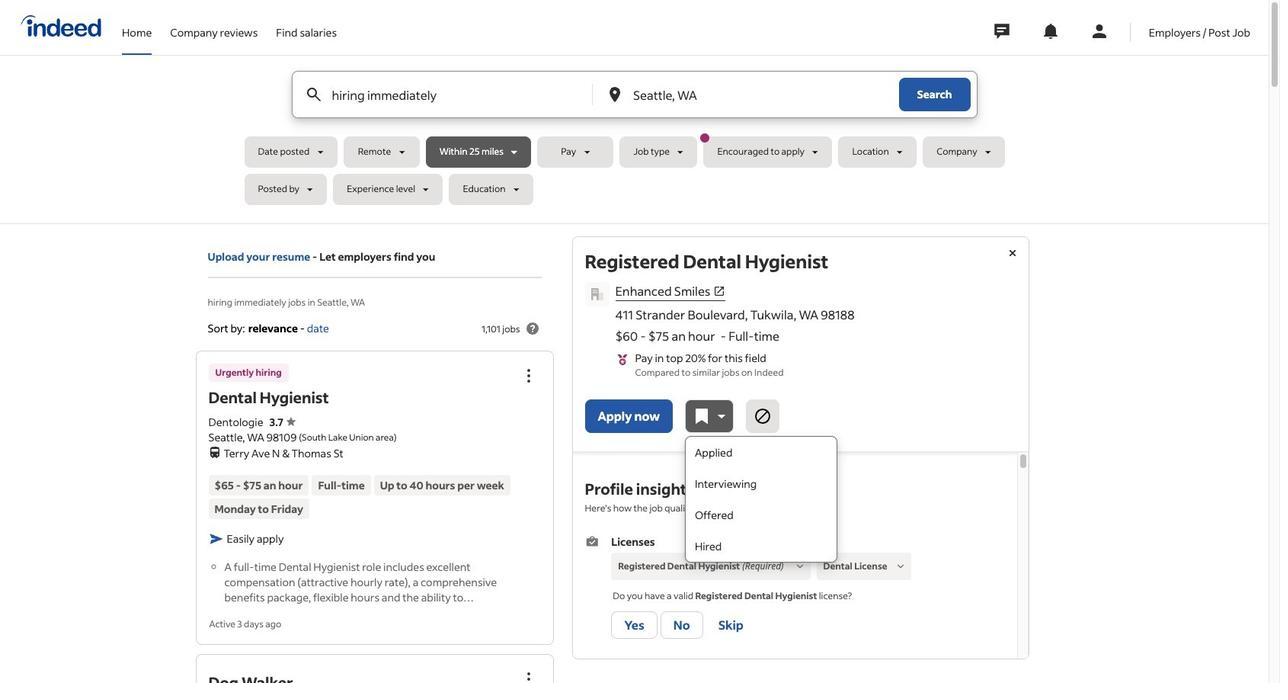 Task type: vqa. For each thing, say whether or not it's contained in the screenshot.
As
no



Task type: describe. For each thing, give the bounding box(es) containing it.
interviewing menu item
[[686, 468, 837, 499]]

applied menu item
[[686, 437, 837, 468]]

hired menu item
[[686, 531, 837, 562]]

notifications unread count 0 image
[[1042, 22, 1060, 40]]

messages unread count 0 image
[[993, 16, 1012, 47]]

job actions for dental hygienist is collapsed image
[[520, 367, 538, 385]]

transit information image
[[209, 444, 221, 459]]

help icon image
[[523, 319, 542, 338]]

3.7 out of five stars rating image
[[270, 415, 296, 430]]

close job details image
[[1004, 244, 1022, 262]]

job actions for dog walker is collapsed image
[[520, 670, 538, 683]]

2 missing qualification image from the left
[[894, 560, 908, 573]]

Edit location text field
[[631, 72, 869, 117]]



Task type: locate. For each thing, give the bounding box(es) containing it.
search: Job title, keywords, or company text field
[[329, 72, 567, 117]]

1 horizontal spatial missing qualification image
[[894, 560, 908, 573]]

not interested image
[[754, 407, 772, 425]]

enhanced smiles (opens in a new tab) image
[[714, 285, 726, 297]]

None search field
[[244, 71, 1025, 211]]

1 missing qualification image from the left
[[793, 560, 807, 573]]

licenses group
[[585, 534, 1005, 642]]

missing qualification image
[[793, 560, 807, 573], [894, 560, 908, 573]]

0 horizontal spatial missing qualification image
[[793, 560, 807, 573]]

offered menu item
[[686, 499, 837, 531]]



